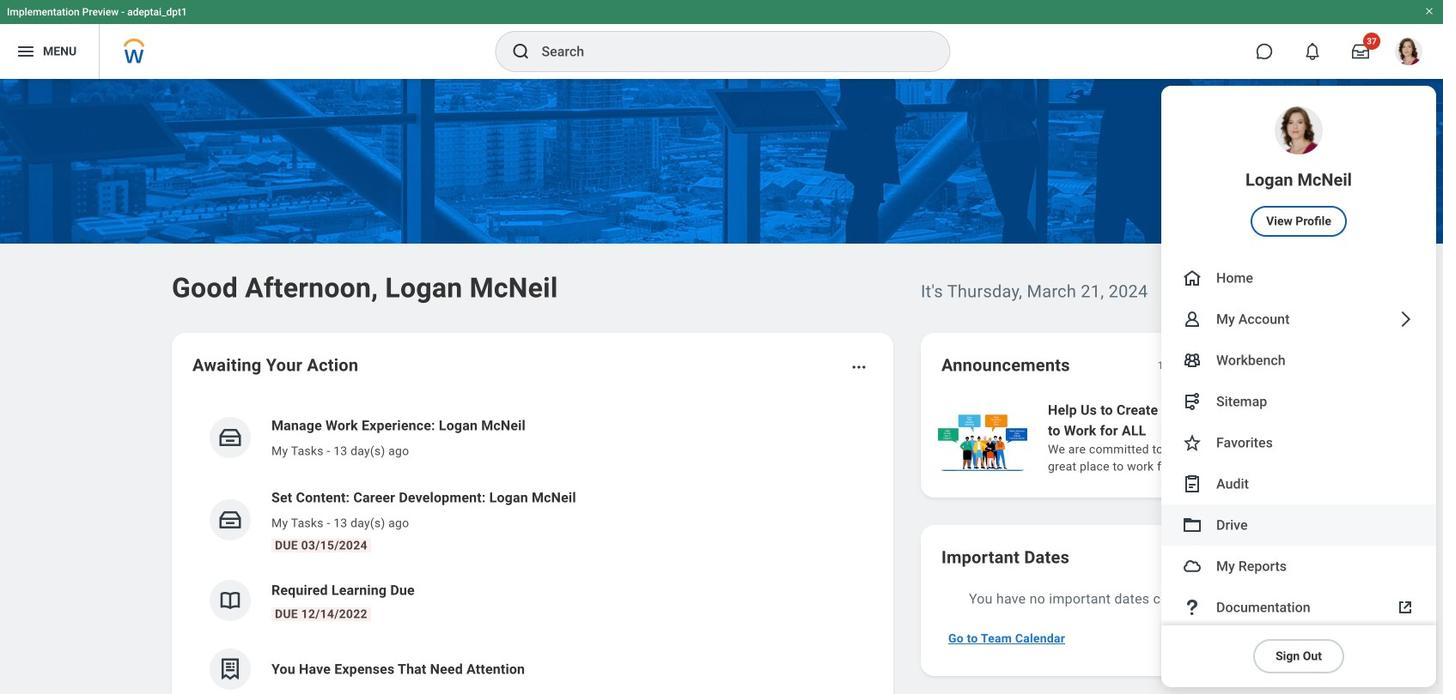 Task type: describe. For each thing, give the bounding box(es) containing it.
8 menu item from the top
[[1161, 505, 1436, 546]]

2 menu item from the top
[[1161, 258, 1436, 299]]

star image
[[1182, 433, 1203, 454]]

3 menu item from the top
[[1161, 299, 1436, 340]]

question image
[[1182, 598, 1203, 618]]

ext link image
[[1395, 598, 1416, 618]]

inbox large image
[[1352, 43, 1369, 60]]

6 menu item from the top
[[1161, 423, 1436, 464]]

7 menu item from the top
[[1161, 464, 1436, 505]]

1 menu item from the top
[[1161, 86, 1436, 258]]

5 menu item from the top
[[1161, 381, 1436, 423]]

Search Workday  search field
[[542, 33, 914, 70]]

notifications large image
[[1304, 43, 1321, 60]]

endpoints image
[[1182, 392, 1203, 412]]

4 menu item from the top
[[1161, 340, 1436, 381]]

justify image
[[15, 41, 36, 62]]



Task type: locate. For each thing, give the bounding box(es) containing it.
list
[[935, 399, 1443, 478], [192, 402, 873, 695]]

chevron right small image
[[1228, 357, 1246, 375]]

paste image
[[1182, 474, 1203, 495]]

home image
[[1182, 268, 1203, 289]]

9 menu item from the top
[[1161, 546, 1436, 588]]

0 vertical spatial inbox image
[[217, 425, 243, 451]]

banner
[[0, 0, 1443, 688]]

main content
[[0, 79, 1443, 695]]

status
[[1158, 359, 1185, 373]]

chevron right image
[[1395, 309, 1416, 330]]

book open image
[[217, 588, 243, 614]]

1 vertical spatial inbox image
[[217, 508, 243, 533]]

1 horizontal spatial list
[[935, 399, 1443, 478]]

avatar image
[[1182, 557, 1203, 577]]

related actions image
[[850, 359, 868, 376]]

0 horizontal spatial list
[[192, 402, 873, 695]]

menu
[[1161, 86, 1436, 688]]

contact card matrix manager image
[[1182, 350, 1203, 371]]

search image
[[511, 41, 531, 62]]

chevron left small image
[[1197, 357, 1215, 375]]

10 menu item from the top
[[1161, 588, 1436, 629]]

dashboard expenses image
[[217, 657, 243, 683]]

2 inbox image from the top
[[217, 508, 243, 533]]

menu item
[[1161, 86, 1436, 258], [1161, 258, 1436, 299], [1161, 299, 1436, 340], [1161, 340, 1436, 381], [1161, 381, 1436, 423], [1161, 423, 1436, 464], [1161, 464, 1436, 505], [1161, 505, 1436, 546], [1161, 546, 1436, 588], [1161, 588, 1436, 629]]

logan mcneil image
[[1395, 38, 1422, 65]]

inbox image
[[217, 425, 243, 451], [217, 508, 243, 533]]

1 inbox image from the top
[[217, 425, 243, 451]]

close environment banner image
[[1424, 6, 1435, 16]]

folder open image
[[1182, 515, 1203, 536]]



Task type: vqa. For each thing, say whether or not it's contained in the screenshot.
1
no



